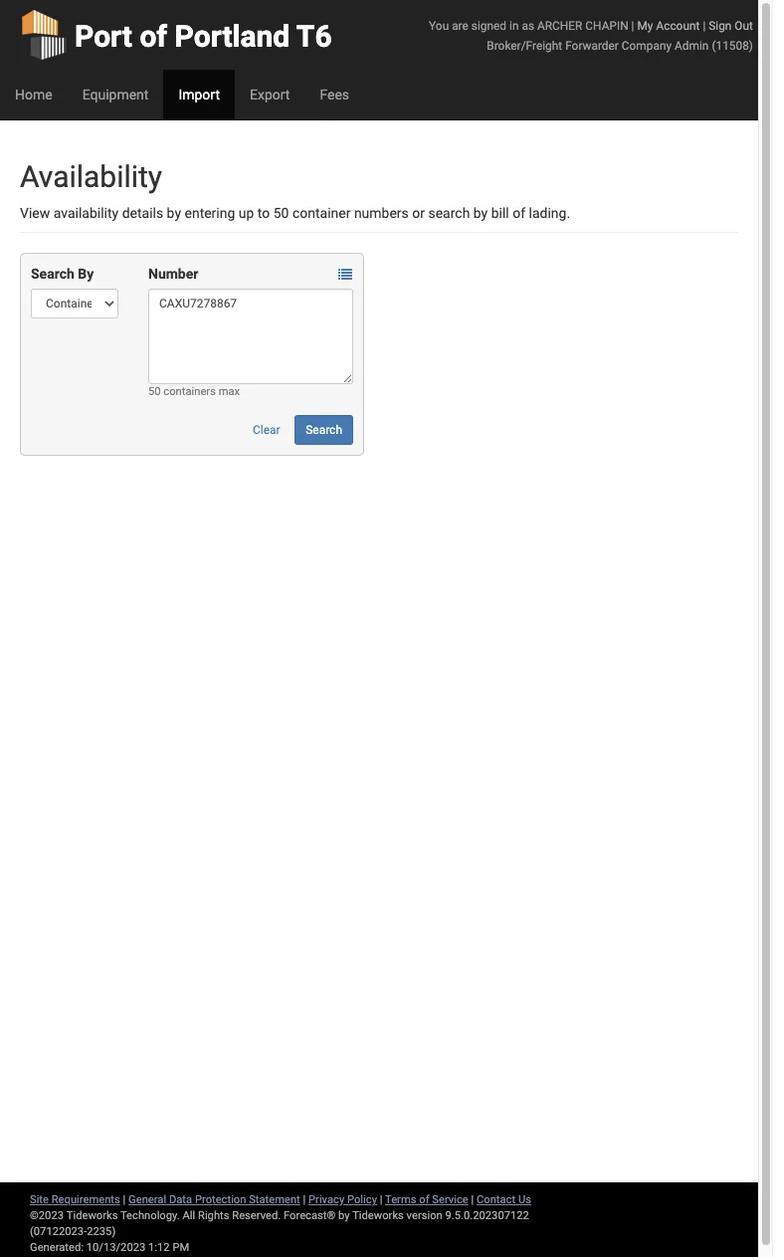 Task type: locate. For each thing, give the bounding box(es) containing it.
max
[[219, 385, 240, 398]]

as
[[522, 19, 535, 33]]

|
[[632, 19, 635, 33], [704, 19, 706, 33], [123, 1194, 126, 1207], [303, 1194, 306, 1207], [380, 1194, 383, 1207], [472, 1194, 474, 1207]]

forecast®
[[284, 1210, 336, 1223]]

fees
[[320, 87, 350, 103]]

import button
[[164, 70, 235, 120]]

equipment
[[82, 87, 149, 103]]

by
[[78, 266, 94, 282]]

1 horizontal spatial 50
[[274, 205, 289, 221]]

1 horizontal spatial of
[[420, 1194, 430, 1207]]

0 vertical spatial search
[[31, 266, 74, 282]]

in
[[510, 19, 519, 33]]

site
[[30, 1194, 49, 1207]]

2 horizontal spatial of
[[513, 205, 526, 221]]

search inside button
[[306, 423, 343, 437]]

forwarder
[[566, 39, 619, 53]]

| up 9.5.0.202307122
[[472, 1194, 474, 1207]]

| up tideworks
[[380, 1194, 383, 1207]]

0 vertical spatial of
[[140, 19, 167, 54]]

search by
[[31, 266, 94, 282]]

1 vertical spatial of
[[513, 205, 526, 221]]

0 horizontal spatial 50
[[148, 385, 161, 398]]

by right details
[[167, 205, 181, 221]]

to
[[258, 205, 270, 221]]

you are signed in as archer chapin | my account | sign out broker/freight forwarder company admin (11508)
[[429, 19, 754, 53]]

equipment button
[[67, 70, 164, 120]]

general
[[129, 1194, 166, 1207]]

Number text field
[[148, 289, 354, 384]]

by down privacy policy link
[[339, 1210, 350, 1223]]

50 left containers
[[148, 385, 161, 398]]

search left by
[[31, 266, 74, 282]]

1 horizontal spatial by
[[339, 1210, 350, 1223]]

us
[[519, 1194, 532, 1207]]

2235)
[[87, 1226, 116, 1239]]

by left bill
[[474, 205, 488, 221]]

port of portland t6 link
[[20, 0, 332, 70]]

0 horizontal spatial search
[[31, 266, 74, 282]]

number
[[148, 266, 199, 282]]

export button
[[235, 70, 305, 120]]

2 horizontal spatial by
[[474, 205, 488, 221]]

of right port
[[140, 19, 167, 54]]

2 vertical spatial of
[[420, 1194, 430, 1207]]

50
[[274, 205, 289, 221], [148, 385, 161, 398]]

clear
[[253, 423, 281, 437]]

privacy policy link
[[309, 1194, 377, 1207]]

are
[[452, 19, 469, 33]]

view
[[20, 205, 50, 221]]

privacy
[[309, 1194, 345, 1207]]

requirements
[[52, 1194, 120, 1207]]

1 horizontal spatial search
[[306, 423, 343, 437]]

search button
[[295, 415, 354, 445]]

data
[[169, 1194, 192, 1207]]

search
[[31, 266, 74, 282], [306, 423, 343, 437]]

1 vertical spatial 50
[[148, 385, 161, 398]]

availability
[[20, 159, 162, 194]]

t6
[[297, 19, 332, 54]]

1 vertical spatial search
[[306, 423, 343, 437]]

site requirements link
[[30, 1194, 120, 1207]]

of up version
[[420, 1194, 430, 1207]]

10/13/2023
[[86, 1242, 146, 1255]]

by
[[167, 205, 181, 221], [474, 205, 488, 221], [339, 1210, 350, 1223]]

| left "general"
[[123, 1194, 126, 1207]]

search right clear
[[306, 423, 343, 437]]

1:12
[[148, 1242, 170, 1255]]

of right bill
[[513, 205, 526, 221]]

my
[[638, 19, 654, 33]]

50 containers max
[[148, 385, 240, 398]]

of
[[140, 19, 167, 54], [513, 205, 526, 221], [420, 1194, 430, 1207]]

bill
[[492, 205, 510, 221]]

50 right to
[[274, 205, 289, 221]]

up
[[239, 205, 254, 221]]

my account link
[[638, 19, 701, 33]]



Task type: vqa. For each thing, say whether or not it's contained in the screenshot.
"*" related to Line *
no



Task type: describe. For each thing, give the bounding box(es) containing it.
fees button
[[305, 70, 365, 120]]

export
[[250, 87, 290, 103]]

company
[[622, 39, 672, 53]]

port
[[75, 19, 132, 54]]

details
[[122, 205, 163, 221]]

availability
[[53, 205, 119, 221]]

or
[[413, 205, 425, 221]]

technology.
[[120, 1210, 180, 1223]]

(07122023-
[[30, 1226, 87, 1239]]

0 horizontal spatial of
[[140, 19, 167, 54]]

show list image
[[339, 268, 353, 282]]

general data protection statement link
[[129, 1194, 301, 1207]]

search
[[429, 205, 470, 221]]

0 horizontal spatial by
[[167, 205, 181, 221]]

statement
[[249, 1194, 301, 1207]]

contact us link
[[477, 1194, 532, 1207]]

| left the sign at the right
[[704, 19, 706, 33]]

signed
[[472, 19, 507, 33]]

sign
[[709, 19, 732, 33]]

terms
[[385, 1194, 417, 1207]]

sign out link
[[709, 19, 754, 33]]

forecast® by tideworks version 9.5.0.202307122 (07122023-2235) generated: 10/13/2023 1:12 pm
[[30, 1210, 530, 1255]]

version
[[407, 1210, 443, 1223]]

service
[[433, 1194, 469, 1207]]

numbers
[[354, 205, 409, 221]]

you
[[429, 19, 449, 33]]

(11508)
[[712, 39, 754, 53]]

port of portland t6
[[75, 19, 332, 54]]

| up the forecast® at the bottom
[[303, 1194, 306, 1207]]

clear button
[[242, 415, 291, 445]]

view availability details by entering up to 50 container numbers or search by bill of lading.
[[20, 205, 571, 221]]

by inside forecast® by tideworks version 9.5.0.202307122 (07122023-2235) generated: 10/13/2023 1:12 pm
[[339, 1210, 350, 1223]]

out
[[735, 19, 754, 33]]

portland
[[175, 19, 290, 54]]

| left my
[[632, 19, 635, 33]]

account
[[657, 19, 701, 33]]

site requirements | general data protection statement | privacy policy | terms of service | contact us ©2023 tideworks technology. all rights reserved.
[[30, 1194, 532, 1223]]

import
[[179, 87, 220, 103]]

policy
[[348, 1194, 377, 1207]]

chapin
[[586, 19, 629, 33]]

0 vertical spatial 50
[[274, 205, 289, 221]]

entering
[[185, 205, 235, 221]]

broker/freight
[[487, 39, 563, 53]]

of inside site requirements | general data protection statement | privacy policy | terms of service | contact us ©2023 tideworks technology. all rights reserved.
[[420, 1194, 430, 1207]]

protection
[[195, 1194, 246, 1207]]

search for search
[[306, 423, 343, 437]]

container
[[293, 205, 351, 221]]

lading.
[[529, 205, 571, 221]]

all
[[183, 1210, 195, 1223]]

©2023 tideworks
[[30, 1210, 118, 1223]]

reserved.
[[232, 1210, 281, 1223]]

terms of service link
[[385, 1194, 469, 1207]]

9.5.0.202307122
[[446, 1210, 530, 1223]]

admin
[[675, 39, 710, 53]]

archer
[[538, 19, 583, 33]]

containers
[[164, 385, 216, 398]]

contact
[[477, 1194, 516, 1207]]

pm
[[173, 1242, 189, 1255]]

search for search by
[[31, 266, 74, 282]]

generated:
[[30, 1242, 84, 1255]]

rights
[[198, 1210, 230, 1223]]

home
[[15, 87, 52, 103]]

tideworks
[[353, 1210, 404, 1223]]

home button
[[0, 70, 67, 120]]



